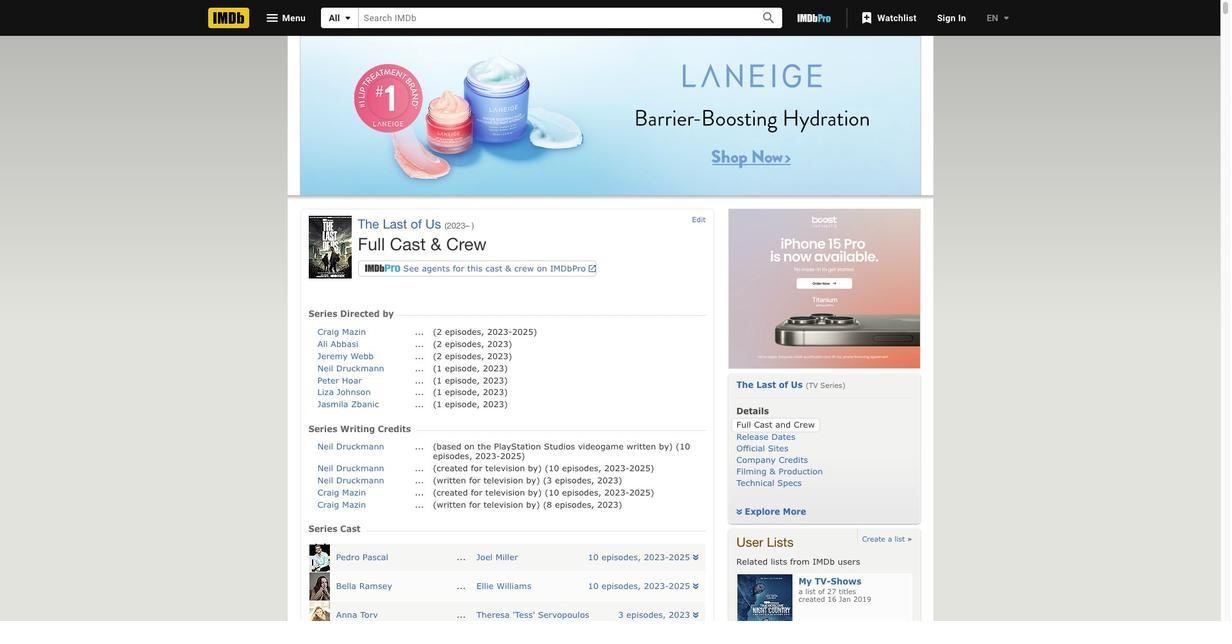 Task type: describe. For each thing, give the bounding box(es) containing it.
anna torv link
[[336, 610, 378, 620]]

Search IMDb text field
[[359, 8, 747, 28]]

peter hoar link
[[318, 375, 362, 385]]

abbasi
[[331, 339, 358, 349]]

sign in button
[[927, 6, 977, 29]]

1 horizontal spatial list
[[895, 535, 905, 543]]

(10 inside (based on the playstation studios videogame written by) (10 episodes, 2023-2025)
[[676, 442, 690, 452]]

sign in
[[937, 13, 966, 23]]

by
[[383, 309, 394, 319]]

series        cast
[[309, 524, 366, 535]]

company credits link
[[737, 455, 808, 465]]

a inside my tv-shows a list of 27 titles created 16 jan 2019
[[799, 587, 803, 596]]

lists
[[767, 535, 794, 550]]

by) inside (based on the playstation studios videogame written by) (10 episodes, 2023-2025)
[[659, 442, 673, 452]]

the for the last of us (tv series)
[[737, 380, 754, 390]]

see agents for this cast & crew on imdbpro link
[[365, 263, 596, 273]]

written
[[627, 442, 656, 452]]

(created for television by) (10 episodes, 2023-2025) for mazin
[[433, 488, 654, 498]]

neil for (written for television by) (3 episodes, 2023)
[[318, 476, 333, 486]]

and
[[776, 420, 791, 430]]

from
[[790, 557, 810, 567]]

see agents for this cast & crew on imdbpro
[[403, 263, 586, 273]]

last for the last of us (2023– ) full cast & crew
[[383, 217, 407, 231]]

on inside (based on the playstation studios videogame written by) (10 episodes, 2023-2025)
[[464, 442, 475, 452]]

users
[[838, 557, 860, 567]]

(2 for mazin
[[433, 327, 442, 337]]

2025 for joel miller
[[669, 552, 690, 562]]

studios
[[544, 442, 575, 452]]

full inside details full cast and crew release dates official sites company credits filming & production technical specs
[[737, 420, 751, 430]]

production
[[779, 466, 823, 477]]

arrow drop down image for en
[[999, 10, 1014, 26]]

cast
[[485, 263, 502, 273]]

theresa
[[477, 610, 510, 620]]

neil druckmann link for (written
[[318, 476, 384, 486]]

(1 for zbanic
[[433, 399, 442, 410]]

of for the last of us (2023– ) full cast & crew
[[411, 217, 422, 231]]

2023
[[669, 610, 690, 620]]

torv
[[360, 610, 378, 620]]

druckmann for (based on the playstation studios videogame written by) (10 episodes, 2023-2025)
[[336, 442, 384, 452]]

crew
[[514, 263, 534, 273]]

list image image
[[737, 575, 792, 622]]

liza
[[318, 387, 334, 398]]

pedro
[[336, 552, 360, 562]]

craig mazin link for (written
[[318, 500, 366, 510]]

the last of us (tv series 2023– ) poster image
[[309, 216, 351, 279]]

2023) for abbasi
[[487, 339, 512, 349]]

sign
[[937, 13, 956, 23]]

craig for (written for television by) (8 episodes, 2023)
[[318, 500, 339, 510]]

episode, for peter hoar
[[445, 375, 480, 385]]

2025 for ellie williams
[[669, 581, 690, 591]]

mazin for (2 episodes, 2023-2025)
[[342, 327, 366, 337]]

agents
[[422, 263, 450, 273]]

anna
[[336, 610, 357, 620]]

servopoulos
[[538, 610, 589, 620]]

related lists from imdb users
[[737, 557, 860, 567]]

filming & production link
[[737, 466, 823, 477]]

tv-
[[815, 577, 831, 587]]

10 for joel miller
[[588, 552, 599, 562]]

more
[[783, 507, 806, 517]]

10 episodes, 2023-2025 for miller
[[588, 552, 693, 562]]

10 episodes, 2023-2025 link for joel miller
[[588, 552, 701, 562]]

druckmann for (1 episode, 2023)
[[336, 363, 384, 373]]

explore
[[745, 507, 780, 517]]

2023) for druckmann
[[483, 363, 508, 373]]

craig mazin link for (2
[[318, 327, 366, 337]]

0 vertical spatial on
[[537, 263, 547, 273]]

by) for craig mazin link associated with (created
[[528, 488, 542, 498]]

neil druckmann link for (based
[[318, 442, 384, 452]]

(1 episode, 2023) for neil druckmann
[[433, 363, 508, 373]]

titles
[[839, 587, 856, 596]]

none field inside all 'search field'
[[359, 8, 747, 28]]

joel miller link
[[477, 552, 518, 562]]

1 horizontal spatial &
[[505, 263, 511, 273]]

release dates link
[[737, 432, 796, 442]]

craig mazin for (2
[[318, 327, 366, 337]]

details
[[737, 406, 769, 416]]

(3
[[543, 476, 552, 486]]

3 episodes, 2023
[[618, 610, 693, 620]]

27
[[827, 587, 836, 596]]

16 jan 2019
[[828, 595, 871, 604]]

filming
[[737, 466, 767, 477]]

'tess'
[[513, 610, 535, 620]]

neil druckmann link for (created
[[318, 463, 384, 474]]

(based on the playstation studios videogame written by) (10 episodes, 2023-2025)
[[433, 442, 690, 462]]

edit
[[692, 215, 706, 224]]

& inside details full cast and crew release dates official sites company credits filming & production technical specs
[[770, 466, 776, 477]]

(tv
[[806, 381, 818, 390]]

last for the last of us (tv series)
[[757, 380, 776, 390]]

series for series directed by
[[309, 309, 337, 319]]

edit link
[[692, 215, 706, 224]]

2023) for webb
[[487, 351, 512, 361]]

series writing credits
[[309, 424, 417, 434]]

shows
[[831, 577, 862, 587]]

my tv-shows link
[[799, 577, 862, 587]]

(1 episode, 2023) for peter hoar
[[433, 375, 508, 385]]

details full cast and crew release dates official sites company credits filming & production technical specs
[[737, 406, 823, 488]]

en
[[987, 13, 999, 23]]

(2 for abbasi
[[433, 339, 442, 349]]

technical
[[737, 478, 775, 488]]

(10 for neil druckmann
[[545, 463, 559, 474]]

)
[[472, 221, 474, 231]]

submit search image
[[761, 10, 776, 26]]

craig for (2 episodes, 2023-2025)
[[318, 327, 339, 337]]

neil for (based on the playstation studios videogame written by) (10 episodes, 2023-2025)
[[318, 442, 333, 452]]

druckmann for (created for television by) (10 episodes, 2023-2025)
[[336, 463, 384, 474]]

jeremy
[[318, 351, 348, 361]]

anna torv
[[336, 610, 378, 620]]

menu button
[[254, 8, 316, 28]]

(written for (written for television by) (8 episodes, 2023)
[[433, 500, 466, 510]]

jeremy webb link
[[318, 351, 374, 361]]

ali abbasi link
[[318, 339, 358, 349]]

full cast and crew link
[[737, 420, 815, 430]]

theresa 'tess' servopoulos
[[477, 610, 589, 620]]

menu image
[[264, 10, 280, 26]]

0 vertical spatial a
[[888, 535, 892, 543]]

(10 for craig mazin
[[545, 488, 559, 498]]

of inside my tv-shows a list of 27 titles created 16 jan 2019
[[818, 587, 825, 596]]

neil druckmann for (created
[[318, 463, 384, 474]]

crew inside details full cast and crew release dates official sites company credits filming & production technical specs
[[794, 420, 815, 430]]

ellie
[[477, 581, 494, 591]]

my tv-shows a list of 27 titles created 16 jan 2019
[[799, 577, 871, 604]]

druckmann for (written for television by) (3 episodes, 2023)
[[336, 476, 384, 486]]

theresa 'tess' servopoulos link
[[477, 610, 589, 620]]

10 for ellie williams
[[588, 581, 599, 591]]

created
[[799, 595, 825, 604]]

(1 episode, 2023) for jasmila zbanic
[[433, 399, 508, 410]]

(1 for hoar
[[433, 375, 442, 385]]

(written for television by) (8 episodes, 2023)
[[433, 500, 622, 510]]

explore more
[[745, 507, 806, 517]]

liza johnson link
[[318, 387, 371, 398]]



Task type: vqa. For each thing, say whether or not it's contained in the screenshot.


Task type: locate. For each thing, give the bounding box(es) containing it.
of left (tv
[[779, 380, 788, 390]]

create
[[862, 535, 886, 543]]

1 vertical spatial full
[[737, 420, 751, 430]]

1 vertical spatial 10
[[588, 581, 599, 591]]

the last of us link for (2023– )
[[358, 217, 441, 231]]

by) left (3 on the bottom
[[526, 476, 540, 486]]

official
[[737, 443, 765, 454]]

1 vertical spatial (created
[[433, 488, 468, 498]]

10 episodes, 2023-2025
[[588, 552, 693, 562], [588, 581, 693, 591]]

3 (2 from the top
[[433, 351, 442, 361]]

last inside the last of us (2023– ) full cast & crew
[[383, 217, 407, 231]]

2 arrow drop down image from the left
[[999, 10, 1014, 26]]

2 10 episodes, 2023-2025 from the top
[[588, 581, 693, 591]]

craig mazin for (created
[[318, 488, 366, 498]]

2 vertical spatial cast
[[340, 524, 361, 535]]

by) left (8
[[526, 500, 540, 510]]

pedro pascal
[[336, 552, 388, 562]]

(2 episodes, 2023) for ali abbasi
[[433, 339, 512, 349]]

0 vertical spatial 10
[[588, 552, 599, 562]]

2 vertical spatial craig mazin link
[[318, 500, 366, 510]]

1 vertical spatial craig mazin link
[[318, 488, 366, 498]]

home image
[[208, 8, 249, 28]]

2 craig mazin link from the top
[[318, 488, 366, 498]]

0 vertical spatial (2
[[433, 327, 442, 337]]

1 vertical spatial (created for television by) (10 episodes, 2023-2025)
[[433, 488, 654, 498]]

2 vertical spatial &
[[770, 466, 776, 477]]

1 vertical spatial (10
[[545, 463, 559, 474]]

series for series writing credits
[[309, 424, 337, 434]]

the last of us link for (tv series)
[[737, 380, 803, 390]]

0 vertical spatial 10 episodes, 2023-2025 link
[[588, 552, 701, 562]]

joel
[[477, 552, 493, 562]]

the last of us link
[[358, 217, 441, 231], [737, 380, 803, 390]]

a right create
[[888, 535, 892, 543]]

(based
[[433, 442, 461, 452]]

credits right writing
[[378, 424, 411, 434]]

2 series from the top
[[309, 424, 337, 434]]

episode, for neil druckmann
[[445, 363, 480, 373]]

& down company credits link
[[770, 466, 776, 477]]

0 horizontal spatial the
[[358, 217, 379, 231]]

neil for (created for television by) (10 episodes, 2023-2025)
[[318, 463, 333, 474]]

full
[[358, 234, 385, 254], [737, 420, 751, 430]]

0 vertical spatial &
[[431, 234, 442, 254]]

2 10 episodes, 2023-2025 link from the top
[[588, 581, 701, 591]]

2 horizontal spatial cast
[[754, 420, 773, 430]]

3 craig from the top
[[318, 500, 339, 510]]

craig mazin link
[[318, 327, 366, 337], [318, 488, 366, 498], [318, 500, 366, 510]]

by)
[[659, 442, 673, 452], [528, 463, 542, 474], [526, 476, 540, 486], [528, 488, 542, 498], [526, 500, 540, 510]]

1 horizontal spatial crew
[[794, 420, 815, 430]]

1 10 episodes, 2023-2025 from the top
[[588, 552, 693, 562]]

0 horizontal spatial us
[[426, 217, 441, 231]]

see
[[403, 263, 419, 273]]

crew
[[446, 234, 487, 254], [794, 420, 815, 430]]

neil druckmann link for (1
[[318, 363, 384, 373]]

cast up pedro at the left of the page
[[340, 524, 361, 535]]

credits
[[378, 424, 411, 434], [779, 455, 808, 465]]

2 vertical spatial series
[[309, 524, 337, 535]]

3 neil druckmann from the top
[[318, 463, 384, 474]]

1 horizontal spatial a
[[888, 535, 892, 543]]

2 (written from the top
[[433, 500, 466, 510]]

0 vertical spatial list
[[895, 535, 905, 543]]

watchlist button
[[853, 6, 927, 29]]

specs
[[778, 478, 802, 488]]

3 (1 from the top
[[433, 387, 442, 398]]

2 horizontal spatial &
[[770, 466, 776, 477]]

on left the
[[464, 442, 475, 452]]

All search field
[[321, 8, 783, 28]]

0 vertical spatial the
[[358, 217, 379, 231]]

1 vertical spatial 10 episodes, 2023-2025 link
[[588, 581, 701, 591]]

episode,
[[445, 363, 480, 373], [445, 375, 480, 385], [445, 387, 480, 398], [445, 399, 480, 410]]

the last of us link up the 'see'
[[358, 217, 441, 231]]

2 craig from the top
[[318, 488, 339, 498]]

1 (2 from the top
[[433, 327, 442, 337]]

cast inside the last of us (2023– ) full cast & crew
[[390, 234, 426, 254]]

pedro pascal image
[[309, 544, 330, 572]]

2 neil from the top
[[318, 442, 333, 452]]

mazin for (created for television by) (10 episodes, 2023-2025)
[[342, 488, 366, 498]]

3 craig mazin link from the top
[[318, 500, 366, 510]]

0 horizontal spatial arrow drop down image
[[340, 10, 356, 26]]

0 horizontal spatial &
[[431, 234, 442, 254]]

(created for television by) (10 episodes, 2023-2025) up (3 on the bottom
[[433, 463, 654, 474]]

last up the 'see'
[[383, 217, 407, 231]]

by) for "neil druckmann" link for (created
[[528, 463, 542, 474]]

my
[[799, 577, 812, 587]]

3 neil from the top
[[318, 463, 333, 474]]

1 neil from the top
[[318, 363, 333, 373]]

arrow drop down image inside the all button
[[340, 10, 356, 26]]

create a list link
[[862, 535, 905, 543]]

2025
[[669, 552, 690, 562], [669, 581, 690, 591]]

1 series from the top
[[309, 309, 337, 319]]

bella ramsey link
[[336, 581, 392, 591]]

2 10 from the top
[[588, 581, 599, 591]]

2 vertical spatial craig
[[318, 500, 339, 510]]

0 vertical spatial us
[[426, 217, 441, 231]]

bella ramsey
[[336, 581, 392, 591]]

craig mazin for (written
[[318, 500, 366, 510]]

(1 for johnson
[[433, 387, 442, 398]]

us left (2023–
[[426, 217, 441, 231]]

1 (created from the top
[[433, 463, 468, 474]]

cast up the 'see'
[[390, 234, 426, 254]]

(created for television by) (10 episodes, 2023-2025) for druckmann
[[433, 463, 654, 474]]

list left "»"
[[895, 535, 905, 543]]

the inside the last of us (2023– ) full cast & crew
[[358, 217, 379, 231]]

release
[[737, 432, 769, 442]]

1 vertical spatial last
[[757, 380, 776, 390]]

by) for craig mazin link associated with (written
[[526, 500, 540, 510]]

3 druckmann from the top
[[336, 463, 384, 474]]

neil druckmann for (based
[[318, 442, 384, 452]]

0 vertical spatial series
[[309, 309, 337, 319]]

cast
[[390, 234, 426, 254], [754, 420, 773, 430], [340, 524, 361, 535]]

2 craig mazin from the top
[[318, 488, 366, 498]]

1 horizontal spatial on
[[537, 263, 547, 273]]

arrow drop down image for all
[[340, 10, 356, 26]]

mazin for (written for television by) (8 episodes, 2023)
[[342, 500, 366, 510]]

(1 for druckmann
[[433, 363, 442, 373]]

1 craig mazin link from the top
[[318, 327, 366, 337]]

(written
[[433, 476, 466, 486], [433, 500, 466, 510]]

1 horizontal spatial the last of us link
[[737, 380, 803, 390]]

list inside my tv-shows a list of 27 titles created 16 jan 2019
[[805, 587, 816, 596]]

1 vertical spatial (written
[[433, 500, 466, 510]]

full up the release
[[737, 420, 751, 430]]

a
[[888, 535, 892, 543], [799, 587, 803, 596]]

1 vertical spatial (2
[[433, 339, 442, 349]]

0 vertical spatial crew
[[446, 234, 487, 254]]

of for the last of us (tv series)
[[779, 380, 788, 390]]

(2 for webb
[[433, 351, 442, 361]]

0 horizontal spatial full
[[358, 234, 385, 254]]

(10 right written
[[676, 442, 690, 452]]

(created for druckmann
[[433, 463, 468, 474]]

1 horizontal spatial credits
[[779, 455, 808, 465]]

2 (2 episodes, 2023) from the top
[[433, 351, 512, 361]]

series directed by
[[309, 309, 397, 319]]

for for craig mazin link associated with (created
[[471, 488, 483, 498]]

2 (1 episode, 2023) from the top
[[433, 375, 508, 385]]

(8
[[543, 500, 552, 510]]

1 2025 from the top
[[669, 552, 690, 562]]

ali
[[318, 339, 328, 349]]

1 episode, from the top
[[445, 363, 480, 373]]

2023- inside (based on the playstation studios videogame written by) (10 episodes, 2023-2025)
[[475, 451, 500, 462]]

1 horizontal spatial full
[[737, 420, 751, 430]]

the last of us (tv series)
[[737, 380, 846, 390]]

of down tv-
[[818, 587, 825, 596]]

hoar
[[342, 375, 362, 385]]

series)
[[821, 381, 846, 390]]

credits up production
[[779, 455, 808, 465]]

3 episode, from the top
[[445, 387, 480, 398]]

in
[[958, 13, 966, 23]]

crew inside the last of us (2023– ) full cast & crew
[[446, 234, 487, 254]]

user lists
[[737, 535, 794, 550]]

1 (1 episode, 2023) from the top
[[433, 363, 508, 373]]

(10
[[676, 442, 690, 452], [545, 463, 559, 474], [545, 488, 559, 498]]

0 vertical spatial (10
[[676, 442, 690, 452]]

cast inside details full cast and crew release dates official sites company credits filming & production technical specs
[[754, 420, 773, 430]]

series
[[309, 309, 337, 319], [309, 424, 337, 434], [309, 524, 337, 535]]

neil druckmann for (1
[[318, 363, 384, 373]]

anna torv image
[[309, 602, 330, 622]]

all button
[[321, 8, 359, 28]]

by) down (written for television by) (3 episodes, 2023)
[[528, 488, 542, 498]]

2 vertical spatial mazin
[[342, 500, 366, 510]]

2 vertical spatial (2
[[433, 351, 442, 361]]

2 (created for television by) (10 episodes, 2023-2025) from the top
[[433, 488, 654, 498]]

craig mazin link for (created
[[318, 488, 366, 498]]

the for the last of us (2023– ) full cast & crew
[[358, 217, 379, 231]]

1 horizontal spatial last
[[757, 380, 776, 390]]

0 vertical spatial craig mazin
[[318, 327, 366, 337]]

(2 episodes, 2023)
[[433, 339, 512, 349], [433, 351, 512, 361]]

writing
[[340, 424, 375, 434]]

1 vertical spatial on
[[464, 442, 475, 452]]

1 neil druckmann link from the top
[[318, 363, 384, 373]]

(1 episode, 2023) for liza johnson
[[433, 387, 508, 398]]

list
[[895, 535, 905, 543], [805, 587, 816, 596]]

1 vertical spatial of
[[779, 380, 788, 390]]

3 series from the top
[[309, 524, 337, 535]]

0 vertical spatial the last of us link
[[358, 217, 441, 231]]

0 vertical spatial craig mazin link
[[318, 327, 366, 337]]

directed
[[340, 309, 380, 319]]

(written for (written for television by) (3 episodes, 2023)
[[433, 476, 466, 486]]

miller
[[496, 552, 518, 562]]

neil druckmann for (written
[[318, 476, 384, 486]]

us for the last of us (2023– ) full cast & crew
[[426, 217, 441, 231]]

bella
[[336, 581, 356, 591]]

the up details
[[737, 380, 754, 390]]

1 vertical spatial credits
[[779, 455, 808, 465]]

1 (written from the top
[[433, 476, 466, 486]]

television
[[485, 463, 525, 474], [484, 476, 523, 486], [485, 488, 525, 498], [484, 500, 523, 510]]

1 arrow drop down image from the left
[[340, 10, 356, 26]]

4 episode, from the top
[[445, 399, 480, 410]]

1 10 from the top
[[588, 552, 599, 562]]

1 vertical spatial 2025
[[669, 581, 690, 591]]

2 (2 from the top
[[433, 339, 442, 349]]

0 horizontal spatial a
[[799, 587, 803, 596]]

by) right written
[[659, 442, 673, 452]]

episode, for jasmila zbanic
[[445, 399, 480, 410]]

0 horizontal spatial credits
[[378, 424, 411, 434]]

1 vertical spatial cast
[[754, 420, 773, 430]]

2023) for johnson
[[483, 387, 508, 398]]

credits inside details full cast and crew release dates official sites company credits filming & production technical specs
[[779, 455, 808, 465]]

0 horizontal spatial the last of us link
[[358, 217, 441, 231]]

(10 down (3 on the bottom
[[545, 488, 559, 498]]

1 vertical spatial a
[[799, 587, 803, 596]]

2 vertical spatial of
[[818, 587, 825, 596]]

us left (tv
[[791, 380, 803, 390]]

us
[[426, 217, 441, 231], [791, 380, 803, 390]]

(created for television by) (10 episodes, 2023-2025) down (3 on the bottom
[[433, 488, 654, 498]]

of inside the last of us (2023– ) full cast & crew
[[411, 217, 422, 231]]

1 10 episodes, 2023-2025 link from the top
[[588, 552, 701, 562]]

1 vertical spatial 10 episodes, 2023-2025
[[588, 581, 693, 591]]

1 horizontal spatial us
[[791, 380, 803, 390]]

&
[[431, 234, 442, 254], [505, 263, 511, 273], [770, 466, 776, 477]]

(created
[[433, 463, 468, 474], [433, 488, 468, 498]]

& up agents
[[431, 234, 442, 254]]

lists
[[771, 557, 787, 567]]

arrow drop down image inside en button
[[999, 10, 1014, 26]]

2 neil druckmann link from the top
[[318, 442, 384, 452]]

2 horizontal spatial of
[[818, 587, 825, 596]]

jasmila zbanic link
[[318, 399, 379, 410]]

1 craig mazin from the top
[[318, 327, 366, 337]]

3 (1 episode, 2023) from the top
[[433, 387, 508, 398]]

2 neil druckmann from the top
[[318, 442, 384, 452]]

jasmila zbanic
[[318, 399, 379, 410]]

2 2025 from the top
[[669, 581, 690, 591]]

imdb
[[813, 557, 835, 567]]

all
[[329, 13, 340, 23]]

1 mazin from the top
[[342, 327, 366, 337]]

neil for (1 episode, 2023)
[[318, 363, 333, 373]]

playstation
[[494, 442, 541, 452]]

0 vertical spatial 10 episodes, 2023-2025
[[588, 552, 693, 562]]

(2023–
[[445, 221, 470, 231]]

2 (created from the top
[[433, 488, 468, 498]]

0 vertical spatial of
[[411, 217, 422, 231]]

4 neil druckmann link from the top
[[318, 476, 384, 486]]

4 (1 from the top
[[433, 399, 442, 410]]

0 horizontal spatial cast
[[340, 524, 361, 535]]

on right crew
[[537, 263, 547, 273]]

related
[[737, 557, 768, 567]]

4 druckmann from the top
[[336, 476, 384, 486]]

2 episode, from the top
[[445, 375, 480, 385]]

0 vertical spatial craig
[[318, 327, 339, 337]]

1 horizontal spatial the
[[737, 380, 754, 390]]

bella ramsey image
[[309, 573, 330, 601]]

1 druckmann from the top
[[336, 363, 384, 373]]

2 druckmann from the top
[[336, 442, 384, 452]]

1 craig from the top
[[318, 327, 339, 337]]

official sites link
[[737, 443, 789, 454]]

arrow drop down image right 'in'
[[999, 10, 1014, 26]]

2023) for hoar
[[483, 375, 508, 385]]

4 (1 episode, 2023) from the top
[[433, 399, 508, 410]]

1 vertical spatial &
[[505, 263, 511, 273]]

full right the last of us (tv series 2023– ) poster image
[[358, 234, 385, 254]]

10 episodes, 2023-2025 for williams
[[588, 581, 693, 591]]

0 vertical spatial (2 episodes, 2023)
[[433, 339, 512, 349]]

cast up the release dates link
[[754, 420, 773, 430]]

series for series        cast
[[309, 524, 337, 535]]

10 episodes, 2023-2025 link for ellie williams
[[588, 581, 701, 591]]

the last of us (2023– ) full cast & crew
[[358, 217, 487, 254]]

1 vertical spatial craig
[[318, 488, 339, 498]]

& inside the last of us (2023– ) full cast & crew
[[431, 234, 442, 254]]

for for "neil druckmann" link for (created
[[471, 463, 483, 474]]

by) up (written for television by) (3 episodes, 2023)
[[528, 463, 542, 474]]

10
[[588, 552, 599, 562], [588, 581, 599, 591]]

1 vertical spatial series
[[309, 424, 337, 434]]

en button
[[977, 6, 1014, 29]]

series up ali
[[309, 309, 337, 319]]

3 craig mazin from the top
[[318, 500, 366, 510]]

(2 episodes, 2023) for jeremy webb
[[433, 351, 512, 361]]

last up details
[[757, 380, 776, 390]]

ali abbasi
[[318, 339, 358, 349]]

dates
[[772, 432, 796, 442]]

2025) inside (based on the playstation studios videogame written by) (10 episodes, 2023-2025)
[[500, 451, 525, 462]]

1 vertical spatial mazin
[[342, 488, 366, 498]]

4 neil druckmann from the top
[[318, 476, 384, 486]]

ellie williams
[[477, 581, 531, 591]]

crew right and
[[794, 420, 815, 430]]

1 horizontal spatial cast
[[390, 234, 426, 254]]

ellie williams link
[[477, 581, 531, 591]]

list down my
[[805, 587, 816, 596]]

0 vertical spatial credits
[[378, 424, 411, 434]]

1 (created for television by) (10 episodes, 2023-2025) from the top
[[433, 463, 654, 474]]

1 vertical spatial crew
[[794, 420, 815, 430]]

arrow drop down image right menu
[[340, 10, 356, 26]]

1 vertical spatial the
[[737, 380, 754, 390]]

episodes, inside (based on the playstation studios videogame written by) (10 episodes, 2023-2025)
[[433, 451, 472, 462]]

johnson
[[337, 387, 371, 398]]

2 vertical spatial (10
[[545, 488, 559, 498]]

2 mazin from the top
[[342, 488, 366, 498]]

series up pedro pascal icon
[[309, 524, 337, 535]]

for for "neil druckmann" link related to (written
[[469, 476, 481, 486]]

ramsey
[[359, 581, 392, 591]]

0 vertical spatial full
[[358, 234, 385, 254]]

0 horizontal spatial last
[[383, 217, 407, 231]]

3 neil druckmann link from the top
[[318, 463, 384, 474]]

1 vertical spatial (2 episodes, 2023)
[[433, 351, 512, 361]]

(10 up (3 on the bottom
[[545, 463, 559, 474]]

us inside the last of us (2023– ) full cast & crew
[[426, 217, 441, 231]]

1 (1 from the top
[[433, 363, 442, 373]]

1 vertical spatial us
[[791, 380, 803, 390]]

technical specs link
[[737, 478, 802, 488]]

4 neil from the top
[[318, 476, 333, 486]]

episode, for liza johnson
[[445, 387, 480, 398]]

series down jasmila
[[309, 424, 337, 434]]

0 vertical spatial 2025
[[669, 552, 690, 562]]

3 mazin from the top
[[342, 500, 366, 510]]

»
[[908, 535, 912, 543]]

0 vertical spatial (written
[[433, 476, 466, 486]]

by) for "neil druckmann" link related to (written
[[526, 476, 540, 486]]

a down my
[[799, 587, 803, 596]]

1 vertical spatial craig mazin
[[318, 488, 366, 498]]

0 vertical spatial (created for television by) (10 episodes, 2023-2025)
[[433, 463, 654, 474]]

0 vertical spatial cast
[[390, 234, 426, 254]]

2 (1 from the top
[[433, 375, 442, 385]]

joel miller
[[477, 552, 518, 562]]

1 horizontal spatial of
[[779, 380, 788, 390]]

1 horizontal spatial arrow drop down image
[[999, 10, 1014, 26]]

williams
[[497, 581, 531, 591]]

3 episodes, 2023 link
[[618, 610, 701, 620]]

None field
[[359, 8, 747, 28]]

the
[[358, 217, 379, 231], [737, 380, 754, 390]]

0 vertical spatial (created
[[433, 463, 468, 474]]

last
[[383, 217, 407, 231], [757, 380, 776, 390]]

the last of us link up details
[[737, 380, 803, 390]]

arrow drop down image
[[340, 10, 356, 26], [999, 10, 1014, 26]]

1 (2 episodes, 2023) from the top
[[433, 339, 512, 349]]

of left (2023–
[[411, 217, 422, 231]]

for for craig mazin link associated with (written
[[469, 500, 481, 510]]

0 horizontal spatial on
[[464, 442, 475, 452]]

craig for (created for television by) (10 episodes, 2023-2025)
[[318, 488, 339, 498]]

1 neil druckmann from the top
[[318, 363, 384, 373]]

watchlist image
[[860, 10, 875, 26]]

1 vertical spatial the last of us link
[[737, 380, 803, 390]]

0 horizontal spatial list
[[805, 587, 816, 596]]

crew down ")"
[[446, 234, 487, 254]]

& right 'cast'
[[505, 263, 511, 273]]

full inside the last of us (2023– ) full cast & crew
[[358, 234, 385, 254]]

0 vertical spatial last
[[383, 217, 407, 231]]

0 horizontal spatial of
[[411, 217, 422, 231]]

2 vertical spatial craig mazin
[[318, 500, 366, 510]]

2023) for zbanic
[[483, 399, 508, 410]]

us for the last of us (tv series)
[[791, 380, 803, 390]]

pascal
[[363, 552, 388, 562]]

1 vertical spatial list
[[805, 587, 816, 596]]

the right the last of us (tv series 2023– ) poster image
[[358, 217, 379, 231]]

0 vertical spatial mazin
[[342, 327, 366, 337]]

0 horizontal spatial crew
[[446, 234, 487, 254]]

(created for mazin
[[433, 488, 468, 498]]



